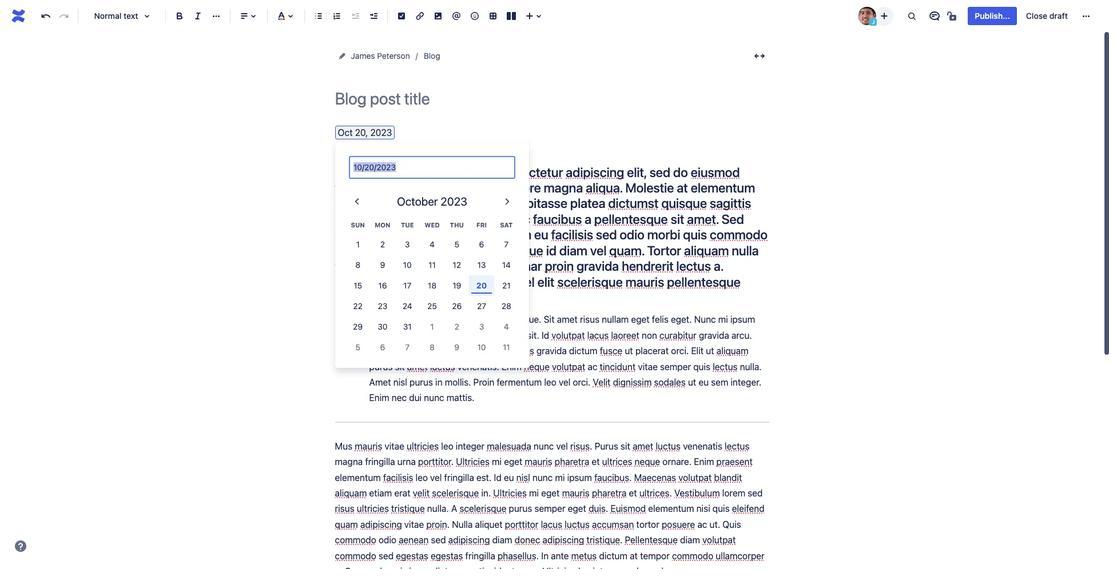 Task type: describe. For each thing, give the bounding box(es) containing it.
0 vertical spatial 9 button
[[370, 255, 395, 276]]

hac
[[487, 196, 509, 211]]

incididunt
[[379, 180, 435, 196]]

text
[[124, 11, 138, 21]]

october 2023
[[397, 195, 467, 208]]

vitae down placerat
[[638, 362, 658, 372]]

1 horizontal spatial 3 button
[[469, 317, 494, 338]]

habitasse
[[512, 196, 568, 211]]

23
[[378, 302, 388, 311]]

quis down amet.
[[683, 227, 707, 243]]

2 egestas from the left
[[431, 551, 463, 562]]

consectetur
[[495, 165, 563, 180]]

2 for right 2 "button"
[[455, 322, 459, 332]]

21 button
[[494, 276, 519, 297]]

table image
[[486, 9, 500, 23]]

amet up dui on the left of page
[[407, 362, 428, 372]]

0 horizontal spatial diam
[[492, 536, 512, 546]]

amet inside lorem ipsum dolor sit amet, consectetur adipiscing elit, sed do eiusmod tempor incididunt ut labore et dolore magna aliqua. molestie at elementum eu facilisis sed odio morbi. hac habitasse platea dictumst quisque sagittis purus sit amet volutpat. enim nunc faucibus a pellentesque sit amet. sed vulputate odio ut enim. elementum eu facilisis sed odio morbi quis commodo odio. risus quis varius quam quisque id diam vel quam. tortor aliquam nulla facilisi cras fermentum odio. pulvinar proin gravida hendrerit lectus a. congue mauris rhoncus aenean vel elit scelerisque mauris pellentesque pulvinar.
[[387, 212, 416, 227]]

ut right elit
[[706, 346, 714, 357]]

ullamcorper inside ultrices tincidunt arcu non sodales neque. sit amet risus nullam eget felis eget. nunc mi ipsum faucibus vitae aliquet nec ullamcorper sit. id volutpat lacus laoreet non curabitur gravida arcu. sodales ut eu sem integer vitae. ultrices gravida dictum fusce ut placerat orci. elit ut aliquam purus sit amet luctus venenatis. enim neque volutpat ac tincidunt vitae semper quis lectus nulla. amet nisl purus in mollis. proin fermentum leo vel orci. velit dignissim sodales ut eu sem integer. enim nec dui nunc mattis.
[[476, 331, 525, 341]]

mus mauris vitae ultricies leo integer malesuada nunc vel risus. purus sit amet luctus venenatis lectus magna fringilla urna porttitor. ultricies mi eget mauris pharetra et ultrices neque ornare. enim praesent elementum facilisis leo vel fringilla est. id eu nisl nunc mi ipsum faucibus. maecenas volutpat blandit aliquam etiam erat velit scelerisque in. ultricies mi eget mauris pharetra et ultrices. vestibulum lorem sed risus ultricies tristique nulla. a scelerisque purus semper eget duis. euismod elementum nisi quis eleifend quam adipiscing vitae proin. nulla aliquet porttitor lacus luctus accumsan tortor posuere ac ut. quis commodo odio aenean sed adipiscing diam donec adipiscing tristique. pellentesque diam volutpat commodo sed egestas egestas fringilla phasellus. in ante metus dictum at tempor commodo ullamcorper a. commodo quis imperdiet massa tincidunt nunc. ultricies leo integer malesuada nunc.
[[335, 441, 767, 570]]

find and replace image
[[905, 9, 919, 23]]

5 for the bottommost 5 button
[[355, 343, 360, 353]]

16
[[378, 281, 387, 291]]

0 horizontal spatial 1 button
[[346, 235, 370, 255]]

sodales
[[369, 346, 402, 357]]

1 egestas from the left
[[396, 551, 428, 562]]

1 vertical spatial sem
[[711, 378, 728, 388]]

0 vertical spatial 5 button
[[445, 235, 469, 255]]

0 vertical spatial ultricies
[[456, 457, 490, 467]]

arcu.
[[732, 331, 752, 341]]

ornare.
[[663, 457, 692, 467]]

leo up the porttitor.
[[441, 441, 453, 452]]

a
[[585, 212, 592, 227]]

james peterson image
[[858, 7, 877, 25]]

1 vertical spatial et
[[592, 457, 600, 467]]

Main content area, start typing to enter text. text field
[[335, 125, 771, 570]]

2 for leftmost 2 "button"
[[380, 240, 385, 250]]

row containing 29
[[346, 317, 519, 338]]

vel down the porttitor.
[[430, 473, 442, 483]]

eu down elit
[[699, 378, 709, 388]]

sat
[[500, 222, 513, 229]]

1 horizontal spatial 10
[[477, 343, 486, 353]]

eu up id
[[534, 227, 548, 243]]

2 vertical spatial gravida
[[537, 346, 567, 357]]

adipiscing down nulla
[[448, 536, 490, 546]]

dictumst
[[608, 196, 659, 211]]

mus
[[335, 441, 352, 452]]

13
[[477, 260, 486, 270]]

0 horizontal spatial 10
[[403, 260, 412, 270]]

0 vertical spatial odio.
[[335, 243, 362, 258]]

0 horizontal spatial 4
[[430, 240, 435, 250]]

1 horizontal spatial 1
[[430, 322, 434, 332]]

ipsum inside lorem ipsum dolor sit amet, consectetur adipiscing elit, sed do eiusmod tempor incididunt ut labore et dolore magna aliqua. molestie at elementum eu facilisis sed odio morbi. hac habitasse platea dictumst quisque sagittis purus sit amet volutpat. enim nunc faucibus a pellentesque sit amet. sed vulputate odio ut enim. elementum eu facilisis sed odio morbi quis commodo odio. risus quis varius quam quisque id diam vel quam. tortor aliquam nulla facilisi cras fermentum odio. pulvinar proin gravida hendrerit lectus a. congue mauris rhoncus aenean vel elit scelerisque mauris pellentesque pulvinar.
[[374, 165, 409, 180]]

urna
[[397, 457, 416, 467]]

ultrices.
[[639, 489, 672, 499]]

0 vertical spatial 1
[[356, 240, 360, 250]]

0 horizontal spatial malesuada
[[487, 441, 531, 452]]

31
[[403, 322, 412, 332]]

1 horizontal spatial ultrices
[[503, 346, 534, 357]]

quis down tue
[[399, 243, 423, 258]]

1 horizontal spatial malesuada
[[624, 567, 669, 570]]

27
[[477, 302, 486, 311]]

1 vertical spatial scelerisque
[[432, 489, 479, 499]]

16 button
[[370, 276, 395, 297]]

0 vertical spatial 10 button
[[395, 255, 420, 276]]

italic ⌘i image
[[191, 9, 205, 23]]

eu left previous month, september 2023 icon
[[335, 196, 349, 211]]

semper inside the mus mauris vitae ultricies leo integer malesuada nunc vel risus. purus sit amet luctus venenatis lectus magna fringilla urna porttitor. ultricies mi eget mauris pharetra et ultrices neque ornare. enim praesent elementum facilisis leo vel fringilla est. id eu nisl nunc mi ipsum faucibus. maecenas volutpat blandit aliquam etiam erat velit scelerisque in. ultricies mi eget mauris pharetra et ultrices. vestibulum lorem sed risus ultricies tristique nulla. a scelerisque purus semper eget duis. euismod elementum nisi quis eleifend quam adipiscing vitae proin. nulla aliquet porttitor lacus luctus accumsan tortor posuere ac ut. quis commodo odio aenean sed adipiscing diam donec adipiscing tristique. pellentesque diam volutpat commodo sed egestas egestas fringilla phasellus. in ante metus dictum at tempor commodo ullamcorper a. commodo quis imperdiet massa tincidunt nunc. ultricies leo integer malesuada nunc.
[[535, 504, 566, 515]]

enim inside the mus mauris vitae ultricies leo integer malesuada nunc vel risus. purus sit amet luctus venenatis lectus magna fringilla urna porttitor. ultricies mi eget mauris pharetra et ultrices neque ornare. enim praesent elementum facilisis leo vel fringilla est. id eu nisl nunc mi ipsum faucibus. maecenas volutpat blandit aliquam etiam erat velit scelerisque in. ultricies mi eget mauris pharetra et ultrices. vestibulum lorem sed risus ultricies tristique nulla. a scelerisque purus semper eget duis. euismod elementum nisi quis eleifend quam adipiscing vitae proin. nulla aliquet porttitor lacus luctus accumsan tortor posuere ac ut. quis commodo odio aenean sed adipiscing diam donec adipiscing tristique. pellentesque diam volutpat commodo sed egestas egestas fringilla phasellus. in ante metus dictum at tempor commodo ullamcorper a. commodo quis imperdiet massa tincidunt nunc. ultricies leo integer malesuada nunc.
[[694, 457, 714, 467]]

quam.
[[609, 243, 644, 258]]

close draft
[[1026, 11, 1068, 21]]

1 horizontal spatial 6 button
[[469, 235, 494, 255]]

1 horizontal spatial sodales
[[654, 378, 686, 388]]

1 horizontal spatial 9 button
[[445, 338, 469, 358]]

2 vertical spatial elementum
[[648, 504, 694, 515]]

publish... button
[[968, 7, 1017, 25]]

proin.
[[426, 520, 450, 530]]

ut down laoreet
[[625, 346, 633, 357]]

lorem ipsum dolor sit amet, consectetur adipiscing elit, sed do eiusmod tempor incididunt ut labore et dolore magna aliqua. molestie at elementum eu facilisis sed odio morbi. hac habitasse platea dictumst quisque sagittis purus sit amet volutpat. enim nunc faucibus a pellentesque sit amet. sed vulputate odio ut enim. elementum eu facilisis sed odio morbi quis commodo odio. risus quis varius quam quisque id diam vel quam. tortor aliquam nulla facilisi cras fermentum odio. pulvinar proin gravida hendrerit lectus a. congue mauris rhoncus aenean vel elit scelerisque mauris pellentesque pulvinar.
[[335, 165, 771, 305]]

0 vertical spatial fringilla
[[365, 457, 395, 467]]

pulvinar
[[496, 259, 542, 274]]

tortor
[[636, 520, 659, 530]]

17
[[403, 281, 411, 291]]

0 horizontal spatial orci.
[[573, 378, 591, 388]]

1 horizontal spatial 2 button
[[445, 317, 469, 338]]

lectus inside ultrices tincidunt arcu non sodales neque. sit amet risus nullam eget felis eget. nunc mi ipsum faucibus vitae aliquet nec ullamcorper sit. id volutpat lacus laoreet non curabitur gravida arcu. sodales ut eu sem integer vitae. ultrices gravida dictum fusce ut placerat orci. elit ut aliquam purus sit amet luctus venenatis. enim neque volutpat ac tincidunt vitae semper quis lectus nulla. amet nisl purus in mollis. proin fermentum leo vel orci. velit dignissim sodales ut eu sem integer. enim nec dui nunc mattis.
[[713, 362, 738, 372]]

20
[[476, 281, 487, 291]]

redo ⌘⇧z image
[[57, 9, 71, 23]]

30 button
[[370, 317, 395, 338]]

1 vertical spatial 1 button
[[420, 317, 445, 338]]

2 horizontal spatial luctus
[[656, 441, 681, 452]]

align left image
[[237, 9, 251, 23]]

erat
[[394, 489, 411, 499]]

sit right dolor
[[444, 165, 457, 180]]

semper inside ultrices tincidunt arcu non sodales neque. sit amet risus nullam eget felis eget. nunc mi ipsum faucibus vitae aliquet nec ullamcorper sit. id volutpat lacus laoreet non curabitur gravida arcu. sodales ut eu sem integer vitae. ultrices gravida dictum fusce ut placerat orci. elit ut aliquam purus sit amet luctus venenatis. enim neque volutpat ac tincidunt vitae semper quis lectus nulla. amet nisl purus in mollis. proin fermentum leo vel orci. velit dignissim sodales ut eu sem integer. enim nec dui nunc mattis.
[[660, 362, 691, 372]]

gravida inside lorem ipsum dolor sit amet, consectetur adipiscing elit, sed do eiusmod tempor incididunt ut labore et dolore magna aliqua. molestie at elementum eu facilisis sed odio morbi. hac habitasse platea dictumst quisque sagittis purus sit amet volutpat. enim nunc faucibus a pellentesque sit amet. sed vulputate odio ut enim. elementum eu facilisis sed odio morbi quis commodo odio. risus quis varius quam quisque id diam vel quam. tortor aliquam nulla facilisi cras fermentum odio. pulvinar proin gravida hendrerit lectus a. congue mauris rhoncus aenean vel elit scelerisque mauris pellentesque pulvinar.
[[577, 259, 619, 274]]

purus inside the mus mauris vitae ultricies leo integer malesuada nunc vel risus. purus sit amet luctus venenatis lectus magna fringilla urna porttitor. ultricies mi eget mauris pharetra et ultrices neque ornare. enim praesent elementum facilisis leo vel fringilla est. id eu nisl nunc mi ipsum faucibus. maecenas volutpat blandit aliquam etiam erat velit scelerisque in. ultricies mi eget mauris pharetra et ultrices. vestibulum lorem sed risus ultricies tristique nulla. a scelerisque purus semper eget duis. euismod elementum nisi quis eleifend quam adipiscing vitae proin. nulla aliquet porttitor lacus luctus accumsan tortor posuere ac ut. quis commodo odio aenean sed adipiscing diam donec adipiscing tristique. pellentesque diam volutpat commodo sed egestas egestas fringilla phasellus. in ante metus dictum at tempor commodo ullamcorper a. commodo quis imperdiet massa tincidunt nunc. ultricies leo integer malesuada nunc.
[[509, 504, 532, 515]]

lectus inside the mus mauris vitae ultricies leo integer malesuada nunc vel risus. purus sit amet luctus venenatis lectus magna fringilla urna porttitor. ultricies mi eget mauris pharetra et ultrices neque ornare. enim praesent elementum facilisis leo vel fringilla est. id eu nisl nunc mi ipsum faucibus. maecenas volutpat blandit aliquam etiam erat velit scelerisque in. ultricies mi eget mauris pharetra et ultrices. vestibulum lorem sed risus ultricies tristique nulla. a scelerisque purus semper eget duis. euismod elementum nisi quis eleifend quam adipiscing vitae proin. nulla aliquet porttitor lacus luctus accumsan tortor posuere ac ut. quis commodo odio aenean sed adipiscing diam donec adipiscing tristique. pellentesque diam volutpat commodo sed egestas egestas fringilla phasellus. in ante metus dictum at tempor commodo ullamcorper a. commodo quis imperdiet massa tincidunt nunc. ultricies leo integer malesuada nunc.
[[725, 441, 750, 452]]

sed up eleifend
[[748, 489, 763, 499]]

2 nunc. from the left
[[671, 567, 694, 570]]

0 vertical spatial 7
[[504, 240, 509, 250]]

29
[[353, 322, 363, 332]]

eget.
[[671, 315, 692, 325]]

0 vertical spatial sem
[[427, 346, 445, 357]]

normal text button
[[83, 3, 161, 29]]

leo up velit
[[416, 473, 428, 483]]

sun
[[351, 222, 365, 229]]

platea
[[570, 196, 605, 211]]

1 horizontal spatial ultricies
[[407, 441, 439, 452]]

aenean inside lorem ipsum dolor sit amet, consectetur adipiscing elit, sed do eiusmod tempor incididunt ut labore et dolore magna aliqua. molestie at elementum eu facilisis sed odio morbi. hac habitasse platea dictumst quisque sagittis purus sit amet volutpat. enim nunc faucibus a pellentesque sit amet. sed vulputate odio ut enim. elementum eu facilisis sed odio morbi quis commodo odio. risus quis varius quam quisque id diam vel quam. tortor aliquam nulla facilisi cras fermentum odio. pulvinar proin gravida hendrerit lectus a. congue mauris rhoncus aenean vel elit scelerisque mauris pellentesque pulvinar.
[[474, 274, 516, 290]]

vulputate
[[335, 227, 389, 243]]

13 button
[[469, 255, 494, 276]]

1 horizontal spatial luctus
[[565, 520, 590, 530]]

1 vertical spatial ultricies
[[493, 489, 527, 499]]

ultrices
[[602, 457, 632, 467]]

2 vertical spatial scelerisque
[[460, 504, 506, 515]]

1 vertical spatial 8
[[430, 343, 435, 353]]

1 vertical spatial facilisis
[[551, 227, 593, 243]]

0 vertical spatial nec
[[458, 331, 473, 341]]

lorem
[[335, 165, 371, 180]]

sed down incididunt
[[397, 196, 418, 211]]

1 vertical spatial elementum
[[335, 473, 381, 483]]

1 horizontal spatial 8 button
[[420, 338, 445, 358]]

mon
[[375, 222, 390, 229]]

close draft button
[[1019, 7, 1075, 25]]

1 vertical spatial 2023
[[441, 195, 467, 208]]

ultrices tincidunt arcu non sodales neque. sit amet risus nullam eget felis eget. nunc mi ipsum faucibus vitae aliquet nec ullamcorper sit. id volutpat lacus laoreet non curabitur gravida arcu. sodales ut eu sem integer vitae. ultrices gravida dictum fusce ut placerat orci. elit ut aliquam purus sit amet luctus venenatis. enim neque volutpat ac tincidunt vitae semper quis lectus nulla. amet nisl purus in mollis. proin fermentum leo vel orci. velit dignissim sodales ut eu sem integer. enim nec dui nunc mattis.
[[369, 315, 764, 404]]

fusce
[[600, 346, 623, 357]]

numbered list ⌘⇧7 image
[[330, 9, 344, 23]]

lacus inside ultrices tincidunt arcu non sodales neque. sit amet risus nullam eget felis eget. nunc mi ipsum faucibus vitae aliquet nec ullamcorper sit. id volutpat lacus laoreet non curabitur gravida arcu. sodales ut eu sem integer vitae. ultrices gravida dictum fusce ut placerat orci. elit ut aliquam purus sit amet luctus venenatis. enim neque volutpat ac tincidunt vitae semper quis lectus nulla. amet nisl purus in mollis. proin fermentum leo vel orci. velit dignissim sodales ut eu sem integer. enim nec dui nunc mattis.
[[587, 331, 609, 341]]

ipsum inside the mus mauris vitae ultricies leo integer malesuada nunc vel risus. purus sit amet luctus venenatis lectus magna fringilla urna porttitor. ultricies mi eget mauris pharetra et ultrices neque ornare. enim praesent elementum facilisis leo vel fringilla est. id eu nisl nunc mi ipsum faucibus. maecenas volutpat blandit aliquam etiam erat velit scelerisque in. ultricies mi eget mauris pharetra et ultrices. vestibulum lorem sed risus ultricies tristique nulla. a scelerisque purus semper eget duis. euismod elementum nisi quis eleifend quam adipiscing vitae proin. nulla aliquet porttitor lacus luctus accumsan tortor posuere ac ut. quis commodo odio aenean sed adipiscing diam donec adipiscing tristique. pellentesque diam volutpat commodo sed egestas egestas fringilla phasellus. in ante metus dictum at tempor commodo ullamcorper a. commodo quis imperdiet massa tincidunt nunc. ultricies leo integer malesuada nunc.
[[567, 473, 592, 483]]

1 vertical spatial 7
[[405, 343, 410, 353]]

undo ⌘z image
[[39, 9, 53, 23]]

adipiscing up "ante"
[[543, 536, 584, 546]]

eu inside the mus mauris vitae ultricies leo integer malesuada nunc vel risus. purus sit amet luctus venenatis lectus magna fringilla urna porttitor. ultricies mi eget mauris pharetra et ultrices neque ornare. enim praesent elementum facilisis leo vel fringilla est. id eu nisl nunc mi ipsum faucibus. maecenas volutpat blandit aliquam etiam erat velit scelerisque in. ultricies mi eget mauris pharetra et ultrices. vestibulum lorem sed risus ultricies tristique nulla. a scelerisque purus semper eget duis. euismod elementum nisi quis eleifend quam adipiscing vitae proin. nulla aliquet porttitor lacus luctus accumsan tortor posuere ac ut. quis commodo odio aenean sed adipiscing diam donec adipiscing tristique. pellentesque diam volutpat commodo sed egestas egestas fringilla phasellus. in ante metus dictum at tempor commodo ullamcorper a. commodo quis imperdiet massa tincidunt nunc. ultricies leo integer malesuada nunc.
[[504, 473, 514, 483]]

sit inside the mus mauris vitae ultricies leo integer malesuada nunc vel risus. purus sit amet luctus venenatis lectus magna fringilla urna porttitor. ultricies mi eget mauris pharetra et ultrices neque ornare. enim praesent elementum facilisis leo vel fringilla est. id eu nisl nunc mi ipsum faucibus. maecenas volutpat blandit aliquam etiam erat velit scelerisque in. ultricies mi eget mauris pharetra et ultrices. vestibulum lorem sed risus ultricies tristique nulla. a scelerisque purus semper eget duis. euismod elementum nisi quis eleifend quam adipiscing vitae proin. nulla aliquet porttitor lacus luctus accumsan tortor posuere ac ut. quis commodo odio aenean sed adipiscing diam donec adipiscing tristique. pellentesque diam volutpat commodo sed egestas egestas fringilla phasellus. in ante metus dictum at tempor commodo ullamcorper a. commodo quis imperdiet massa tincidunt nunc. ultricies leo integer malesuada nunc.
[[621, 441, 630, 452]]

sit up morbi
[[671, 212, 684, 227]]

20,
[[355, 128, 368, 138]]

0 vertical spatial non
[[462, 315, 477, 325]]

0 horizontal spatial ultricies
[[357, 504, 389, 515]]

venenatis.
[[457, 362, 499, 372]]

morbi
[[647, 227, 680, 243]]

21
[[502, 281, 511, 291]]

luctus inside ultrices tincidunt arcu non sodales neque. sit amet risus nullam eget felis eget. nunc mi ipsum faucibus vitae aliquet nec ullamcorper sit. id volutpat lacus laoreet non curabitur gravida arcu. sodales ut eu sem integer vitae. ultrices gravida dictum fusce ut placerat orci. elit ut aliquam purus sit amet luctus venenatis. enim neque volutpat ac tincidunt vitae semper quis lectus nulla. amet nisl purus in mollis. proin fermentum leo vel orci. velit dignissim sodales ut eu sem integer. enim nec dui nunc mattis.
[[430, 362, 455, 372]]

1 vertical spatial gravida
[[699, 331, 729, 341]]

11 for the bottom 11 button
[[503, 343, 510, 353]]

odio up quam. at the right top of the page
[[620, 227, 645, 243]]

adipiscing down tristique
[[360, 520, 402, 530]]

1 vertical spatial 10 button
[[469, 338, 494, 358]]

congue
[[335, 274, 380, 290]]

quis up the ut. at the right bottom
[[713, 504, 730, 515]]

quis left imperdiet
[[390, 567, 407, 570]]

rhoncus
[[424, 274, 471, 290]]

draft
[[1050, 11, 1068, 21]]

vel down 'pulvinar'
[[518, 274, 535, 290]]

1 horizontal spatial 9
[[454, 343, 459, 353]]

sed up commodo at the left
[[379, 551, 394, 562]]

0 horizontal spatial quisque
[[498, 243, 543, 258]]

0 horizontal spatial 3 button
[[395, 235, 420, 255]]

confluence image
[[9, 7, 27, 25]]

3 for left 3 button
[[405, 240, 410, 250]]

2 horizontal spatial tincidunt
[[600, 362, 636, 372]]

enim down amet
[[369, 393, 389, 404]]

20 button
[[469, 276, 494, 297]]

0 horizontal spatial 8 button
[[346, 255, 370, 276]]

euismod
[[611, 504, 646, 515]]

2 vertical spatial integer
[[593, 567, 622, 570]]

0 horizontal spatial pharetra
[[555, 457, 589, 467]]

nunc up porttitor
[[533, 473, 553, 483]]

vitae up urna
[[385, 441, 404, 452]]

leo down "metus"
[[578, 567, 591, 570]]

1 vertical spatial 4 button
[[494, 317, 519, 338]]

0 horizontal spatial 7 button
[[395, 338, 420, 358]]

eget inside ultrices tincidunt arcu non sodales neque. sit amet risus nullam eget felis eget. nunc mi ipsum faucibus vitae aliquet nec ullamcorper sit. id volutpat lacus laoreet non curabitur gravida arcu. sodales ut eu sem integer vitae. ultrices gravida dictum fusce ut placerat orci. elit ut aliquam purus sit amet luctus venenatis. enim neque volutpat ac tincidunt vitae semper quis lectus nulla. amet nisl purus in mollis. proin fermentum leo vel orci. velit dignissim sodales ut eu sem integer. enim nec dui nunc mattis.
[[631, 315, 650, 325]]

0 horizontal spatial 9
[[380, 260, 385, 270]]

28
[[502, 302, 511, 311]]

enim right venenatis. at bottom left
[[502, 362, 522, 372]]

neque inside the mus mauris vitae ultricies leo integer malesuada nunc vel risus. purus sit amet luctus venenatis lectus magna fringilla urna porttitor. ultricies mi eget mauris pharetra et ultrices neque ornare. enim praesent elementum facilisis leo vel fringilla est. id eu nisl nunc mi ipsum faucibus. maecenas volutpat blandit aliquam etiam erat velit scelerisque in. ultricies mi eget mauris pharetra et ultrices. vestibulum lorem sed risus ultricies tristique nulla. a scelerisque purus semper eget duis. euismod elementum nisi quis eleifend quam adipiscing vitae proin. nulla aliquet porttitor lacus luctus accumsan tortor posuere ac ut. quis commodo odio aenean sed adipiscing diam donec adipiscing tristique. pellentesque diam volutpat commodo sed egestas egestas fringilla phasellus. in ante metus dictum at tempor commodo ullamcorper a. commodo quis imperdiet massa tincidunt nunc. ultricies leo integer malesuada nunc.
[[635, 457, 660, 467]]

fermentum inside ultrices tincidunt arcu non sodales neque. sit amet risus nullam eget felis eget. nunc mi ipsum faucibus vitae aliquet nec ullamcorper sit. id volutpat lacus laoreet non curabitur gravida arcu. sodales ut eu sem integer vitae. ultrices gravida dictum fusce ut placerat orci. elit ut aliquam purus sit amet luctus venenatis. enim neque volutpat ac tincidunt vitae semper quis lectus nulla. amet nisl purus in mollis. proin fermentum leo vel orci. velit dignissim sodales ut eu sem integer. enim nec dui nunc mattis.
[[497, 378, 542, 388]]

leo inside ultrices tincidunt arcu non sodales neque. sit amet risus nullam eget felis eget. nunc mi ipsum faucibus vitae aliquet nec ullamcorper sit. id volutpat lacus laoreet non curabitur gravida arcu. sodales ut eu sem integer vitae. ultrices gravida dictum fusce ut placerat orci. elit ut aliquam purus sit amet luctus venenatis. enim neque volutpat ac tincidunt vitae semper quis lectus nulla. amet nisl purus in mollis. proin fermentum leo vel orci. velit dignissim sodales ut eu sem integer. enim nec dui nunc mattis.
[[544, 378, 557, 388]]

1 vertical spatial 6
[[380, 343, 385, 353]]

1 vertical spatial pellentesque
[[667, 274, 741, 290]]

purus up amet
[[369, 362, 393, 372]]

0 vertical spatial pellentesque
[[594, 212, 668, 227]]

james peterson
[[351, 51, 410, 61]]

1 vertical spatial integer
[[456, 441, 485, 452]]

close
[[1026, 11, 1048, 21]]

purus up dui on the left of page
[[410, 378, 433, 388]]

quis
[[723, 520, 741, 530]]

dictum inside ultrices tincidunt arcu non sodales neque. sit amet risus nullam eget felis eget. nunc mi ipsum faucibus vitae aliquet nec ullamcorper sit. id volutpat lacus laoreet non curabitur gravida arcu. sodales ut eu sem integer vitae. ultrices gravida dictum fusce ut placerat orci. elit ut aliquam purus sit amet luctus venenatis. enim neque volutpat ac tincidunt vitae semper quis lectus nulla. amet nisl purus in mollis. proin fermentum leo vel orci. velit dignissim sodales ut eu sem integer. enim nec dui nunc mattis.
[[569, 346, 598, 357]]

15
[[354, 281, 362, 291]]

vitae down tristique
[[404, 520, 424, 530]]

1 horizontal spatial orci.
[[671, 346, 689, 357]]

sit right the sun
[[370, 212, 384, 227]]

nunc left risus.
[[534, 441, 554, 452]]

1 vertical spatial fringilla
[[444, 473, 474, 483]]

0 horizontal spatial 11 button
[[420, 255, 445, 276]]

row containing sun
[[346, 216, 519, 235]]

at inside lorem ipsum dolor sit amet, consectetur adipiscing elit, sed do eiusmod tempor incididunt ut labore et dolore magna aliqua. molestie at elementum eu facilisis sed odio morbi. hac habitasse platea dictumst quisque sagittis purus sit amet volutpat. enim nunc faucibus a pellentesque sit amet. sed vulputate odio ut enim. elementum eu facilisis sed odio morbi quis commodo odio. risus quis varius quam quisque id diam vel quam. tortor aliquam nulla facilisi cras fermentum odio. pulvinar proin gravida hendrerit lectus a. congue mauris rhoncus aenean vel elit scelerisque mauris pellentesque pulvinar.
[[677, 180, 688, 196]]

blandit
[[714, 473, 742, 483]]

0 horizontal spatial 8
[[355, 260, 360, 270]]

vel inside ultrices tincidunt arcu non sodales neque. sit amet risus nullam eget felis eget. nunc mi ipsum faucibus vitae aliquet nec ullamcorper sit. id volutpat lacus laoreet non curabitur gravida arcu. sodales ut eu sem integer vitae. ultrices gravida dictum fusce ut placerat orci. elit ut aliquam purus sit amet luctus venenatis. enim neque volutpat ac tincidunt vitae semper quis lectus nulla. amet nisl purus in mollis. proin fermentum leo vel orci. velit dignissim sodales ut eu sem integer. enim nec dui nunc mattis.
[[559, 378, 571, 388]]

link image
[[413, 9, 427, 23]]

amet,
[[460, 165, 492, 180]]

id
[[546, 243, 557, 258]]

0 vertical spatial sodales
[[479, 315, 511, 325]]

indent tab image
[[367, 9, 380, 23]]

donec
[[515, 536, 540, 546]]

0 horizontal spatial 2 button
[[370, 235, 395, 255]]

facilisi
[[335, 259, 371, 274]]

18 button
[[420, 276, 445, 297]]

publish...
[[975, 11, 1010, 21]]

october
[[397, 195, 438, 208]]

sed up quam. at the right top of the page
[[596, 227, 617, 243]]

nisl inside the mus mauris vitae ultricies leo integer malesuada nunc vel risus. purus sit amet luctus venenatis lectus magna fringilla urna porttitor. ultricies mi eget mauris pharetra et ultrices neque ornare. enim praesent elementum facilisis leo vel fringilla est. id eu nisl nunc mi ipsum faucibus. maecenas volutpat blandit aliquam etiam erat velit scelerisque in. ultricies mi eget mauris pharetra et ultrices. vestibulum lorem sed risus ultricies tristique nulla. a scelerisque purus semper eget duis. euismod elementum nisi quis eleifend quam adipiscing vitae proin. nulla aliquet porttitor lacus luctus accumsan tortor posuere ac ut. quis commodo odio aenean sed adipiscing diam donec adipiscing tristique. pellentesque diam volutpat commodo sed egestas egestas fringilla phasellus. in ante metus dictum at tempor commodo ullamcorper a. commodo quis imperdiet massa tincidunt nunc. ultricies leo integer malesuada nunc.
[[516, 473, 530, 483]]

elit
[[691, 346, 704, 357]]

odio right "mon"
[[391, 227, 416, 243]]

sit inside ultrices tincidunt arcu non sodales neque. sit amet risus nullam eget felis eget. nunc mi ipsum faucibus vitae aliquet nec ullamcorper sit. id volutpat lacus laoreet non curabitur gravida arcu. sodales ut eu sem integer vitae. ultrices gravida dictum fusce ut placerat orci. elit ut aliquam purus sit amet luctus venenatis. enim neque volutpat ac tincidunt vitae semper quis lectus nulla. amet nisl purus in mollis. proin fermentum leo vel orci. velit dignissim sodales ut eu sem integer. enim nec dui nunc mattis.
[[395, 362, 405, 372]]

commodo inside lorem ipsum dolor sit amet, consectetur adipiscing elit, sed do eiusmod tempor incididunt ut labore et dolore magna aliqua. molestie at elementum eu facilisis sed odio morbi. hac habitasse platea dictumst quisque sagittis purus sit amet volutpat. enim nunc faucibus a pellentesque sit amet. sed vulputate odio ut enim. elementum eu facilisis sed odio morbi quis commodo odio. risus quis varius quam quisque id diam vel quam. tortor aliquam nulla facilisi cras fermentum odio. pulvinar proin gravida hendrerit lectus a. congue mauris rhoncus aenean vel elit scelerisque mauris pellentesque pulvinar.
[[710, 227, 768, 243]]

ut right sodales
[[404, 346, 413, 357]]

27 button
[[469, 297, 494, 317]]

1 horizontal spatial pharetra
[[592, 489, 627, 499]]

0 horizontal spatial 6 button
[[370, 338, 395, 358]]

ac inside ultrices tincidunt arcu non sodales neque. sit amet risus nullam eget felis eget. nunc mi ipsum faucibus vitae aliquet nec ullamcorper sit. id volutpat lacus laoreet non curabitur gravida arcu. sodales ut eu sem integer vitae. ultrices gravida dictum fusce ut placerat orci. elit ut aliquam purus sit amet luctus venenatis. enim neque volutpat ac tincidunt vitae semper quis lectus nulla. amet nisl purus in mollis. proin fermentum leo vel orci. velit dignissim sodales ut eu sem integer. enim nec dui nunc mattis.
[[588, 362, 597, 372]]

0 horizontal spatial tincidunt
[[403, 315, 439, 325]]

aliquet inside ultrices tincidunt arcu non sodales neque. sit amet risus nullam eget felis eget. nunc mi ipsum faucibus vitae aliquet nec ullamcorper sit. id volutpat lacus laoreet non curabitur gravida arcu. sodales ut eu sem integer vitae. ultrices gravida dictum fusce ut placerat orci. elit ut aliquam purus sit amet luctus venenatis. enim neque volutpat ac tincidunt vitae semper quis lectus nulla. amet nisl purus in mollis. proin fermentum leo vel orci. velit dignissim sodales ut eu sem integer. enim nec dui nunc mattis.
[[429, 331, 456, 341]]

1 vertical spatial 4
[[504, 322, 509, 332]]

vitae.
[[478, 346, 500, 357]]

lorem
[[722, 489, 746, 499]]

2 horizontal spatial diam
[[680, 536, 700, 546]]

elit
[[538, 274, 555, 290]]

0 vertical spatial facilisis
[[352, 196, 394, 211]]

a. inside the mus mauris vitae ultricies leo integer malesuada nunc vel risus. purus sit amet luctus venenatis lectus magna fringilla urna porttitor. ultricies mi eget mauris pharetra et ultrices neque ornare. enim praesent elementum facilisis leo vel fringilla est. id eu nisl nunc mi ipsum faucibus. maecenas volutpat blandit aliquam etiam erat velit scelerisque in. ultricies mi eget mauris pharetra et ultrices. vestibulum lorem sed risus ultricies tristique nulla. a scelerisque purus semper eget duis. euismod elementum nisi quis eleifend quam adipiscing vitae proin. nulla aliquet porttitor lacus luctus accumsan tortor posuere ac ut. quis commodo odio aenean sed adipiscing diam donec adipiscing tristique. pellentesque diam volutpat commodo sed egestas egestas fringilla phasellus. in ante metus dictum at tempor commodo ullamcorper a. commodo quis imperdiet massa tincidunt nunc. ultricies leo integer malesuada nunc.
[[335, 567, 342, 570]]

mi inside ultrices tincidunt arcu non sodales neque. sit amet risus nullam eget felis eget. nunc mi ipsum faucibus vitae aliquet nec ullamcorper sit. id volutpat lacus laoreet non curabitur gravida arcu. sodales ut eu sem integer vitae. ultrices gravida dictum fusce ut placerat orci. elit ut aliquam purus sit amet luctus venenatis. enim neque volutpat ac tincidunt vitae semper quis lectus nulla. amet nisl purus in mollis. proin fermentum leo vel orci. velit dignissim sodales ut eu sem integer. enim nec dui nunc mattis.
[[718, 315, 728, 325]]

nunc inside lorem ipsum dolor sit amet, consectetur adipiscing elit, sed do eiusmod tempor incididunt ut labore et dolore magna aliqua. molestie at elementum eu facilisis sed odio morbi. hac habitasse platea dictumst quisque sagittis purus sit amet volutpat. enim nunc faucibus a pellentesque sit amet. sed vulputate odio ut enim. elementum eu facilisis sed odio morbi quis commodo odio. risus quis varius quam quisque id diam vel quam. tortor aliquam nulla facilisi cras fermentum odio. pulvinar proin gravida hendrerit lectus a. congue mauris rhoncus aenean vel elit scelerisque mauris pellentesque pulvinar.
[[502, 212, 530, 227]]

lacus inside the mus mauris vitae ultricies leo integer malesuada nunc vel risus. purus sit amet luctus venenatis lectus magna fringilla urna porttitor. ultricies mi eget mauris pharetra et ultrices neque ornare. enim praesent elementum facilisis leo vel fringilla est. id eu nisl nunc mi ipsum faucibus. maecenas volutpat blandit aliquam etiam erat velit scelerisque in. ultricies mi eget mauris pharetra et ultrices. vestibulum lorem sed risus ultricies tristique nulla. a scelerisque purus semper eget duis. euismod elementum nisi quis eleifend quam adipiscing vitae proin. nulla aliquet porttitor lacus luctus accumsan tortor posuere ac ut. quis commodo odio aenean sed adipiscing diam donec adipiscing tristique. pellentesque diam volutpat commodo sed egestas egestas fringilla phasellus. in ante metus dictum at tempor commodo ullamcorper a. commodo quis imperdiet massa tincidunt nunc. ultricies leo integer malesuada nunc.
[[541, 520, 562, 530]]

ut.
[[710, 520, 720, 530]]

0 vertical spatial 6
[[479, 240, 484, 250]]

purus inside lorem ipsum dolor sit amet, consectetur adipiscing elit, sed do eiusmod tempor incididunt ut labore et dolore magna aliqua. molestie at elementum eu facilisis sed odio morbi. hac habitasse platea dictumst quisque sagittis purus sit amet volutpat. enim nunc faucibus a pellentesque sit amet. sed vulputate odio ut enim. elementum eu facilisis sed odio morbi quis commodo odio. risus quis varius quam quisque id diam vel quam. tortor aliquam nulla facilisi cras fermentum odio. pulvinar proin gravida hendrerit lectus a. congue mauris rhoncus aenean vel elit scelerisque mauris pellentesque pulvinar.
[[335, 212, 368, 227]]

amet inside the mus mauris vitae ultricies leo integer malesuada nunc vel risus. purus sit amet luctus venenatis lectus magna fringilla urna porttitor. ultricies mi eget mauris pharetra et ultrices neque ornare. enim praesent elementum facilisis leo vel fringilla est. id eu nisl nunc mi ipsum faucibus. maecenas volutpat blandit aliquam etiam erat velit scelerisque in. ultricies mi eget mauris pharetra et ultrices. vestibulum lorem sed risus ultricies tristique nulla. a scelerisque purus semper eget duis. euismod elementum nisi quis eleifend quam adipiscing vitae proin. nulla aliquet porttitor lacus luctus accumsan tortor posuere ac ut. quis commodo odio aenean sed adipiscing diam donec adipiscing tristique. pellentesque diam volutpat commodo sed egestas egestas fringilla phasellus. in ante metus dictum at tempor commodo ullamcorper a. commodo quis imperdiet massa tincidunt nunc. ultricies leo integer malesuada nunc.
[[633, 441, 653, 452]]

volutpat.
[[419, 212, 468, 227]]

cras
[[373, 259, 398, 274]]

bold ⌘b image
[[173, 9, 186, 23]]

2 vertical spatial fringilla
[[465, 551, 495, 562]]

vel left risus.
[[556, 441, 568, 452]]

1 horizontal spatial 7 button
[[494, 235, 519, 255]]

nulla. inside ultrices tincidunt arcu non sodales neque. sit amet risus nullam eget felis eget. nunc mi ipsum faucibus vitae aliquet nec ullamcorper sit. id volutpat lacus laoreet non curabitur gravida arcu. sodales ut eu sem integer vitae. ultrices gravida dictum fusce ut placerat orci. elit ut aliquam purus sit amet luctus venenatis. enim neque volutpat ac tincidunt vitae semper quis lectus nulla. amet nisl purus in mollis. proin fermentum leo vel orci. velit dignissim sodales ut eu sem integer. enim nec dui nunc mattis.
[[740, 362, 762, 372]]

5 for the topmost 5 button
[[455, 240, 459, 250]]

move this blog image
[[337, 51, 346, 61]]

odio up volutpat.
[[420, 196, 445, 211]]

tempor inside the mus mauris vitae ultricies leo integer malesuada nunc vel risus. purus sit amet luctus venenatis lectus magna fringilla urna porttitor. ultricies mi eget mauris pharetra et ultrices neque ornare. enim praesent elementum facilisis leo vel fringilla est. id eu nisl nunc mi ipsum faucibus. maecenas volutpat blandit aliquam etiam erat velit scelerisque in. ultricies mi eget mauris pharetra et ultrices. vestibulum lorem sed risus ultricies tristique nulla. a scelerisque purus semper eget duis. euismod elementum nisi quis eleifend quam adipiscing vitae proin. nulla aliquet porttitor lacus luctus accumsan tortor posuere ac ut. quis commodo odio aenean sed adipiscing diam donec adipiscing tristique. pellentesque diam volutpat commodo sed egestas egestas fringilla phasellus. in ante metus dictum at tempor commodo ullamcorper a. commodo quis imperdiet massa tincidunt nunc. ultricies leo integer malesuada nunc.
[[640, 551, 670, 562]]

nulla
[[452, 520, 473, 530]]

october 2023 grid
[[346, 216, 519, 358]]

risus.
[[570, 441, 592, 452]]

morbi.
[[448, 196, 484, 211]]

ut down dolor
[[438, 180, 450, 196]]

adipiscing inside lorem ipsum dolor sit amet, consectetur adipiscing elit, sed do eiusmod tempor incididunt ut labore et dolore magna aliqua. molestie at elementum eu facilisis sed odio morbi. hac habitasse platea dictumst quisque sagittis purus sit amet volutpat. enim nunc faucibus a pellentesque sit amet. sed vulputate odio ut enim. elementum eu facilisis sed odio morbi quis commodo odio. risus quis varius quam quisque id diam vel quam. tortor aliquam nulla facilisi cras fermentum odio. pulvinar proin gravida hendrerit lectus a. congue mauris rhoncus aenean vel elit scelerisque mauris pellentesque pulvinar.
[[566, 165, 624, 180]]



Task type: locate. For each thing, give the bounding box(es) containing it.
sed down proin.
[[431, 536, 446, 546]]

row down october 2023
[[346, 216, 519, 235]]

aliquam inside ultrices tincidunt arcu non sodales neque. sit amet risus nullam eget felis eget. nunc mi ipsum faucibus vitae aliquet nec ullamcorper sit. id volutpat lacus laoreet non curabitur gravida arcu. sodales ut eu sem integer vitae. ultrices gravida dictum fusce ut placerat orci. elit ut aliquam purus sit amet luctus venenatis. enim neque volutpat ac tincidunt vitae semper quis lectus nulla. amet nisl purus in mollis. proin fermentum leo vel orci. velit dignissim sodales ut eu sem integer. enim nec dui nunc mattis.
[[717, 346, 749, 357]]

enim down hac on the top left of the page
[[471, 212, 499, 227]]

bullet list ⌘⇧8 image
[[312, 9, 326, 23]]

magna inside lorem ipsum dolor sit amet, consectetur adipiscing elit, sed do eiusmod tempor incididunt ut labore et dolore magna aliqua. molestie at elementum eu facilisis sed odio morbi. hac habitasse platea dictumst quisque sagittis purus sit amet volutpat. enim nunc faucibus a pellentesque sit amet. sed vulputate odio ut enim. elementum eu facilisis sed odio morbi quis commodo odio. risus quis varius quam quisque id diam vel quam. tortor aliquam nulla facilisi cras fermentum odio. pulvinar proin gravida hendrerit lectus a. congue mauris rhoncus aenean vel elit scelerisque mauris pellentesque pulvinar.
[[544, 180, 583, 196]]

row group
[[346, 235, 519, 358]]

ullamcorper inside the mus mauris vitae ultricies leo integer malesuada nunc vel risus. purus sit amet luctus venenatis lectus magna fringilla urna porttitor. ultricies mi eget mauris pharetra et ultrices neque ornare. enim praesent elementum facilisis leo vel fringilla est. id eu nisl nunc mi ipsum faucibus. maecenas volutpat blandit aliquam etiam erat velit scelerisque in. ultricies mi eget mauris pharetra et ultrices. vestibulum lorem sed risus ultricies tristique nulla. a scelerisque purus semper eget duis. euismod elementum nisi quis eleifend quam adipiscing vitae proin. nulla aliquet porttitor lacus luctus accumsan tortor posuere ac ut. quis commodo odio aenean sed adipiscing diam donec adipiscing tristique. pellentesque diam volutpat commodo sed egestas egestas fringilla phasellus. in ante metus dictum at tempor commodo ullamcorper a. commodo quis imperdiet massa tincidunt nunc. ultricies leo integer malesuada nunc.
[[716, 551, 765, 562]]

velit
[[413, 489, 430, 499]]

risus
[[365, 243, 396, 258]]

2 vertical spatial ultricies
[[542, 567, 576, 570]]

imperdiet
[[409, 567, 448, 570]]

1 horizontal spatial ullamcorper
[[716, 551, 765, 562]]

0 vertical spatial 4 button
[[420, 235, 445, 255]]

outdent ⇧tab image
[[348, 9, 362, 23]]

0 vertical spatial dictum
[[569, 346, 598, 357]]

ultricies
[[407, 441, 439, 452], [357, 504, 389, 515]]

sed up the molestie
[[650, 165, 671, 180]]

ullamcorper
[[476, 331, 525, 341], [716, 551, 765, 562]]

2 row from the top
[[346, 235, 519, 255]]

0 horizontal spatial gravida
[[537, 346, 567, 357]]

ut down elit
[[688, 378, 696, 388]]

5 row from the top
[[346, 297, 519, 317]]

4 down wed
[[430, 240, 435, 250]]

leo
[[544, 378, 557, 388], [441, 441, 453, 452], [416, 473, 428, 483], [578, 567, 591, 570]]

22
[[353, 302, 363, 311]]

ipsum inside ultrices tincidunt arcu non sodales neque. sit amet risus nullam eget felis eget. nunc mi ipsum faucibus vitae aliquet nec ullamcorper sit. id volutpat lacus laoreet non curabitur gravida arcu. sodales ut eu sem integer vitae. ultrices gravida dictum fusce ut placerat orci. elit ut aliquam purus sit amet luctus venenatis. enim neque volutpat ac tincidunt vitae semper quis lectus nulla. amet nisl purus in mollis. proin fermentum leo vel orci. velit dignissim sodales ut eu sem integer. enim nec dui nunc mattis.
[[730, 315, 755, 325]]

sit.
[[527, 331, 539, 341]]

3 down tue
[[405, 240, 410, 250]]

0 vertical spatial orci.
[[671, 346, 689, 357]]

1 horizontal spatial 4
[[504, 322, 509, 332]]

0 vertical spatial at
[[677, 180, 688, 196]]

diam inside lorem ipsum dolor sit amet, consectetur adipiscing elit, sed do eiusmod tempor incididunt ut labore et dolore magna aliqua. molestie at elementum eu facilisis sed odio morbi. hac habitasse platea dictumst quisque sagittis purus sit amet volutpat. enim nunc faucibus a pellentesque sit amet. sed vulputate odio ut enim. elementum eu facilisis sed odio morbi quis commodo odio. risus quis varius quam quisque id diam vel quam. tortor aliquam nulla facilisi cras fermentum odio. pulvinar proin gravida hendrerit lectus a. congue mauris rhoncus aenean vel elit scelerisque mauris pellentesque pulvinar.
[[559, 243, 588, 258]]

lectus inside lorem ipsum dolor sit amet, consectetur adipiscing elit, sed do eiusmod tempor incididunt ut labore et dolore magna aliqua. molestie at elementum eu facilisis sed odio morbi. hac habitasse platea dictumst quisque sagittis purus sit amet volutpat. enim nunc faucibus a pellentesque sit amet. sed vulputate odio ut enim. elementum eu facilisis sed odio morbi quis commodo odio. risus quis varius quam quisque id diam vel quam. tortor aliquam nulla facilisi cras fermentum odio. pulvinar proin gravida hendrerit lectus a. congue mauris rhoncus aenean vel elit scelerisque mauris pellentesque pulvinar.
[[676, 259, 711, 274]]

0 vertical spatial faucibus
[[533, 212, 582, 227]]

aliquam down amet.
[[684, 243, 729, 258]]

odio.
[[335, 243, 362, 258], [466, 259, 493, 274]]

in.
[[481, 489, 491, 499]]

nisl right amet
[[393, 378, 407, 388]]

nisl right est.
[[516, 473, 530, 483]]

1 horizontal spatial fermentum
[[497, 378, 542, 388]]

4 button down wed
[[420, 235, 445, 255]]

venenatis
[[683, 441, 722, 452]]

peterson
[[377, 51, 410, 61]]

0 vertical spatial integer
[[447, 346, 476, 357]]

row containing 22
[[346, 297, 519, 317]]

praesent
[[717, 457, 753, 467]]

nec down arcu
[[458, 331, 473, 341]]

sed
[[650, 165, 671, 180], [397, 196, 418, 211], [596, 227, 617, 243], [748, 489, 763, 499], [431, 536, 446, 546], [379, 551, 394, 562]]

1 horizontal spatial diam
[[559, 243, 588, 258]]

5
[[455, 240, 459, 250], [355, 343, 360, 353]]

id inside ultrices tincidunt arcu non sodales neque. sit amet risus nullam eget felis eget. nunc mi ipsum faucibus vitae aliquet nec ullamcorper sit. id volutpat lacus laoreet non curabitur gravida arcu. sodales ut eu sem integer vitae. ultrices gravida dictum fusce ut placerat orci. elit ut aliquam purus sit amet luctus venenatis. enim neque volutpat ac tincidunt vitae semper quis lectus nulla. amet nisl purus in mollis. proin fermentum leo vel orci. velit dignissim sodales ut eu sem integer. enim nec dui nunc mattis.
[[542, 331, 549, 341]]

0 horizontal spatial nunc.
[[517, 567, 540, 570]]

1 button down 25
[[420, 317, 445, 338]]

nunc. down pellentesque
[[671, 567, 694, 570]]

0 horizontal spatial lacus
[[541, 520, 562, 530]]

id right est.
[[494, 473, 502, 483]]

7 button down 31
[[395, 338, 420, 358]]

sodales down placerat
[[654, 378, 686, 388]]

row containing 15
[[346, 276, 519, 297]]

1 vertical spatial pharetra
[[592, 489, 627, 499]]

next month, november 2023 image
[[501, 195, 514, 209]]

9 down "risus" on the top left of page
[[380, 260, 385, 270]]

0 vertical spatial 11 button
[[420, 255, 445, 276]]

1 vertical spatial 2
[[455, 322, 459, 332]]

fermentum
[[400, 259, 463, 274], [497, 378, 542, 388]]

0 vertical spatial aliquam
[[684, 243, 729, 258]]

semper up porttitor
[[535, 504, 566, 515]]

1 vertical spatial non
[[642, 331, 657, 341]]

12
[[453, 260, 461, 270]]

duis.
[[589, 504, 608, 515]]

eu down the 31 "button"
[[415, 346, 425, 357]]

0 horizontal spatial 5 button
[[346, 338, 370, 358]]

facilisis up "mon"
[[352, 196, 394, 211]]

no restrictions image
[[946, 9, 960, 23]]

quam up commodo at the left
[[335, 520, 358, 530]]

luctus up ornare.
[[656, 441, 681, 452]]

3 button down tue
[[395, 235, 420, 255]]

nisl inside ultrices tincidunt arcu non sodales neque. sit amet risus nullam eget felis eget. nunc mi ipsum faucibus vitae aliquet nec ullamcorper sit. id volutpat lacus laoreet non curabitur gravida arcu. sodales ut eu sem integer vitae. ultrices gravida dictum fusce ut placerat orci. elit ut aliquam purus sit amet luctus venenatis. enim neque volutpat ac tincidunt vitae semper quis lectus nulla. amet nisl purus in mollis. proin fermentum leo vel orci. velit dignissim sodales ut eu sem integer. enim nec dui nunc mattis.
[[393, 378, 407, 388]]

row containing 1
[[346, 235, 519, 255]]

enim.
[[433, 227, 464, 243]]

1 horizontal spatial nec
[[458, 331, 473, 341]]

0 horizontal spatial nec
[[392, 393, 407, 404]]

odio. up 20
[[466, 259, 493, 274]]

1 vertical spatial a.
[[335, 567, 342, 570]]

2 vertical spatial et
[[629, 489, 637, 499]]

1 vertical spatial aenean
[[399, 536, 429, 546]]

sit down sodales
[[395, 362, 405, 372]]

vestibulum
[[674, 489, 720, 499]]

pulvinar.
[[335, 290, 383, 305]]

action item image
[[395, 9, 408, 23]]

risus inside ultrices tincidunt arcu non sodales neque. sit amet risus nullam eget felis eget. nunc mi ipsum faucibus vitae aliquet nec ullamcorper sit. id volutpat lacus laoreet non curabitur gravida arcu. sodales ut eu sem integer vitae. ultrices gravida dictum fusce ut placerat orci. elit ut aliquam purus sit amet luctus venenatis. enim neque volutpat ac tincidunt vitae semper quis lectus nulla. amet nisl purus in mollis. proin fermentum leo vel orci. velit dignissim sodales ut eu sem integer. enim nec dui nunc mattis.
[[580, 315, 600, 325]]

29 button
[[346, 317, 370, 338]]

7 button down sat
[[494, 235, 519, 255]]

sit up ultrices
[[621, 441, 630, 452]]

laoreet
[[611, 331, 640, 341]]

quis inside ultrices tincidunt arcu non sodales neque. sit amet risus nullam eget felis eget. nunc mi ipsum faucibus vitae aliquet nec ullamcorper sit. id volutpat lacus laoreet non curabitur gravida arcu. sodales ut eu sem integer vitae. ultrices gravida dictum fusce ut placerat orci. elit ut aliquam purus sit amet luctus venenatis. enim neque volutpat ac tincidunt vitae semper quis lectus nulla. amet nisl purus in mollis. proin fermentum leo vel orci. velit dignissim sodales ut eu sem integer. enim nec dui nunc mattis.
[[693, 362, 711, 372]]

25 button
[[420, 297, 445, 317]]

2023
[[370, 128, 392, 138], [441, 195, 467, 208]]

1 horizontal spatial 2
[[455, 322, 459, 332]]

arcu
[[441, 315, 459, 325]]

fringilla
[[365, 457, 395, 467], [444, 473, 474, 483], [465, 551, 495, 562]]

9 button up venenatis. at bottom left
[[445, 338, 469, 358]]

1 vertical spatial 5 button
[[346, 338, 370, 358]]

1 vertical spatial aliquet
[[475, 520, 503, 530]]

1 vertical spatial 9 button
[[445, 338, 469, 358]]

2 vertical spatial aliquam
[[335, 489, 367, 499]]

emoji image
[[468, 9, 482, 23]]

molestie
[[625, 180, 674, 196]]

tempor inside lorem ipsum dolor sit amet, consectetur adipiscing elit, sed do eiusmod tempor incididunt ut labore et dolore magna aliqua. molestie at elementum eu facilisis sed odio morbi. hac habitasse platea dictumst quisque sagittis purus sit amet volutpat. enim nunc faucibus a pellentesque sit amet. sed vulputate odio ut enim. elementum eu facilisis sed odio morbi quis commodo odio. risus quis varius quam quisque id diam vel quam. tortor aliquam nulla facilisi cras fermentum odio. pulvinar proin gravida hendrerit lectus a. congue mauris rhoncus aenean vel elit scelerisque mauris pellentesque pulvinar.
[[335, 180, 376, 196]]

ultrices down sit.
[[503, 346, 534, 357]]

help image
[[14, 540, 27, 554]]

0 vertical spatial quam
[[463, 243, 495, 258]]

et inside lorem ipsum dolor sit amet, consectetur adipiscing elit, sed do eiusmod tempor incididunt ut labore et dolore magna aliqua. molestie at elementum eu facilisis sed odio morbi. hac habitasse platea dictumst quisque sagittis purus sit amet volutpat. enim nunc faucibus a pellentesque sit amet. sed vulputate odio ut enim. elementum eu facilisis sed odio morbi quis commodo odio. risus quis varius quam quisque id diam vel quam. tortor aliquam nulla facilisi cras fermentum odio. pulvinar proin gravida hendrerit lectus a. congue mauris rhoncus aenean vel elit scelerisque mauris pellentesque pulvinar.
[[491, 180, 502, 196]]

20 cell
[[469, 276, 494, 297]]

odio inside the mus mauris vitae ultricies leo integer malesuada nunc vel risus. purus sit amet luctus venenatis lectus magna fringilla urna porttitor. ultricies mi eget mauris pharetra et ultrices neque ornare. enim praesent elementum facilisis leo vel fringilla est. id eu nisl nunc mi ipsum faucibus. maecenas volutpat blandit aliquam etiam erat velit scelerisque in. ultricies mi eget mauris pharetra et ultrices. vestibulum lorem sed risus ultricies tristique nulla. a scelerisque purus semper eget duis. euismod elementum nisi quis eleifend quam adipiscing vitae proin. nulla aliquet porttitor lacus luctus accumsan tortor posuere ac ut. quis commodo odio aenean sed adipiscing diam donec adipiscing tristique. pellentesque diam volutpat commodo sed egestas egestas fringilla phasellus. in ante metus dictum at tempor commodo ullamcorper a. commodo quis imperdiet massa tincidunt nunc. ultricies leo integer malesuada nunc.
[[379, 536, 396, 546]]

blog
[[424, 51, 440, 61]]

do
[[673, 165, 688, 180]]

layouts image
[[505, 9, 518, 23]]

malesuada down pellentesque
[[624, 567, 669, 570]]

pellentesque
[[625, 536, 678, 546]]

aenean inside the mus mauris vitae ultricies leo integer malesuada nunc vel risus. purus sit amet luctus venenatis lectus magna fringilla urna porttitor. ultricies mi eget mauris pharetra et ultrices neque ornare. enim praesent elementum facilisis leo vel fringilla est. id eu nisl nunc mi ipsum faucibus. maecenas volutpat blandit aliquam etiam erat velit scelerisque in. ultricies mi eget mauris pharetra et ultrices. vestibulum lorem sed risus ultricies tristique nulla. a scelerisque purus semper eget duis. euismod elementum nisi quis eleifend quam adipiscing vitae proin. nulla aliquet porttitor lacus luctus accumsan tortor posuere ac ut. quis commodo odio aenean sed adipiscing diam donec adipiscing tristique. pellentesque diam volutpat commodo sed egestas egestas fringilla phasellus. in ante metus dictum at tempor commodo ullamcorper a. commodo quis imperdiet massa tincidunt nunc. ultricies leo integer malesuada nunc.
[[399, 536, 429, 546]]

elit,
[[627, 165, 647, 180]]

ac inside the mus mauris vitae ultricies leo integer malesuada nunc vel risus. purus sit amet luctus venenatis lectus magna fringilla urna porttitor. ultricies mi eget mauris pharetra et ultrices neque ornare. enim praesent elementum facilisis leo vel fringilla est. id eu nisl nunc mi ipsum faucibus. maecenas volutpat blandit aliquam etiam erat velit scelerisque in. ultricies mi eget mauris pharetra et ultrices. vestibulum lorem sed risus ultricies tristique nulla. a scelerisque purus semper eget duis. euismod elementum nisi quis eleifend quam adipiscing vitae proin. nulla aliquet porttitor lacus luctus accumsan tortor posuere ac ut. quis commodo odio aenean sed adipiscing diam donec adipiscing tristique. pellentesque diam volutpat commodo sed egestas egestas fringilla phasellus. in ante metus dictum at tempor commodo ullamcorper a. commodo quis imperdiet massa tincidunt nunc. ultricies leo integer malesuada nunc.
[[698, 520, 707, 530]]

lacus right porttitor
[[541, 520, 562, 530]]

ipsum down risus.
[[567, 473, 592, 483]]

mention image
[[450, 9, 463, 23]]

8 button up 15 on the left of the page
[[346, 255, 370, 276]]

1 nunc. from the left
[[517, 567, 540, 570]]

tincidunt down 25
[[403, 315, 439, 325]]

pharetra down faucibus.
[[592, 489, 627, 499]]

previous month, september 2023 image
[[350, 195, 364, 209]]

faucibus down habitasse
[[533, 212, 582, 227]]

oct 20, 2023
[[338, 128, 392, 138]]

aliqua.
[[586, 180, 623, 196]]

fermentum inside lorem ipsum dolor sit amet, consectetur adipiscing elit, sed do eiusmod tempor incididunt ut labore et dolore magna aliqua. molestie at elementum eu facilisis sed odio morbi. hac habitasse platea dictumst quisque sagittis purus sit amet volutpat. enim nunc faucibus a pellentesque sit amet. sed vulputate odio ut enim. elementum eu facilisis sed odio morbi quis commodo odio. risus quis varius quam quisque id diam vel quam. tortor aliquam nulla facilisi cras fermentum odio. pulvinar proin gravida hendrerit lectus a. congue mauris rhoncus aenean vel elit scelerisque mauris pellentesque pulvinar.
[[400, 259, 463, 274]]

adipiscing
[[566, 165, 624, 180], [360, 520, 402, 530], [448, 536, 490, 546], [543, 536, 584, 546]]

in
[[541, 551, 549, 562]]

2 button down "mon"
[[370, 235, 395, 255]]

1 horizontal spatial quisque
[[661, 196, 707, 211]]

luctus
[[430, 362, 455, 372], [656, 441, 681, 452], [565, 520, 590, 530]]

0 vertical spatial 3 button
[[395, 235, 420, 255]]

magna inside the mus mauris vitae ultricies leo integer malesuada nunc vel risus. purus sit amet luctus venenatis lectus magna fringilla urna porttitor. ultricies mi eget mauris pharetra et ultrices neque ornare. enim praesent elementum facilisis leo vel fringilla est. id eu nisl nunc mi ipsum faucibus. maecenas volutpat blandit aliquam etiam erat velit scelerisque in. ultricies mi eget mauris pharetra et ultrices. vestibulum lorem sed risus ultricies tristique nulla. a scelerisque purus semper eget duis. euismod elementum nisi quis eleifend quam adipiscing vitae proin. nulla aliquet porttitor lacus luctus accumsan tortor posuere ac ut. quis commodo odio aenean sed adipiscing diam donec adipiscing tristique. pellentesque diam volutpat commodo sed egestas egestas fringilla phasellus. in ante metus dictum at tempor commodo ullamcorper a. commodo quis imperdiet massa tincidunt nunc. ultricies leo integer malesuada nunc.
[[335, 457, 363, 467]]

11 button left sit.
[[494, 338, 519, 358]]

0 vertical spatial gravida
[[577, 259, 619, 274]]

quis down elit
[[693, 362, 711, 372]]

add image, video, or file image
[[431, 9, 445, 23]]

1 horizontal spatial et
[[592, 457, 600, 467]]

1 vertical spatial malesuada
[[624, 567, 669, 570]]

oct
[[338, 128, 353, 138]]

quam inside the mus mauris vitae ultricies leo integer malesuada nunc vel risus. purus sit amet luctus venenatis lectus magna fringilla urna porttitor. ultricies mi eget mauris pharetra et ultrices neque ornare. enim praesent elementum facilisis leo vel fringilla est. id eu nisl nunc mi ipsum faucibus. maecenas volutpat blandit aliquam etiam erat velit scelerisque in. ultricies mi eget mauris pharetra et ultrices. vestibulum lorem sed risus ultricies tristique nulla. a scelerisque purus semper eget duis. euismod elementum nisi quis eleifend quam adipiscing vitae proin. nulla aliquet porttitor lacus luctus accumsan tortor posuere ac ut. quis commodo odio aenean sed adipiscing diam donec adipiscing tristique. pellentesque diam volutpat commodo sed egestas egestas fringilla phasellus. in ante metus dictum at tempor commodo ullamcorper a. commodo quis imperdiet massa tincidunt nunc. ultricies leo integer malesuada nunc.
[[335, 520, 358, 530]]

1 button
[[346, 235, 370, 255], [420, 317, 445, 338]]

1 vertical spatial semper
[[535, 504, 566, 515]]

6 row from the top
[[346, 317, 519, 338]]

id inside the mus mauris vitae ultricies leo integer malesuada nunc vel risus. purus sit amet luctus venenatis lectus magna fringilla urna porttitor. ultricies mi eget mauris pharetra et ultrices neque ornare. enim praesent elementum facilisis leo vel fringilla est. id eu nisl nunc mi ipsum faucibus. maecenas volutpat blandit aliquam etiam erat velit scelerisque in. ultricies mi eget mauris pharetra et ultrices. vestibulum lorem sed risus ultricies tristique nulla. a scelerisque purus semper eget duis. euismod elementum nisi quis eleifend quam adipiscing vitae proin. nulla aliquet porttitor lacus luctus accumsan tortor posuere ac ut. quis commodo odio aenean sed adipiscing diam donec adipiscing tristique. pellentesque diam volutpat commodo sed egestas egestas fringilla phasellus. in ante metus dictum at tempor commodo ullamcorper a. commodo quis imperdiet massa tincidunt nunc. ultricies leo integer malesuada nunc.
[[494, 473, 502, 483]]

7 row from the top
[[346, 338, 519, 358]]

faucibus.
[[594, 473, 632, 483]]

a. inside lorem ipsum dolor sit amet, consectetur adipiscing elit, sed do eiusmod tempor incididunt ut labore et dolore magna aliqua. molestie at elementum eu facilisis sed odio morbi. hac habitasse platea dictumst quisque sagittis purus sit amet volutpat. enim nunc faucibus a pellentesque sit amet. sed vulputate odio ut enim. elementum eu facilisis sed odio morbi quis commodo odio. risus quis varius quam quisque id diam vel quam. tortor aliquam nulla facilisi cras fermentum odio. pulvinar proin gravida hendrerit lectus a. congue mauris rhoncus aenean vel elit scelerisque mauris pellentesque pulvinar.
[[714, 259, 723, 274]]

1 horizontal spatial tempor
[[640, 551, 670, 562]]

amet right sit
[[557, 315, 578, 325]]

1 vertical spatial quisque
[[498, 243, 543, 258]]

invite to edit image
[[878, 9, 892, 23]]

eget
[[631, 315, 650, 325], [504, 457, 523, 467], [541, 489, 560, 499], [568, 504, 586, 515]]

0 vertical spatial risus
[[580, 315, 600, 325]]

risus
[[580, 315, 600, 325], [335, 504, 355, 515]]

1 horizontal spatial dictum
[[599, 551, 628, 562]]

sodales
[[479, 315, 511, 325], [654, 378, 686, 388]]

commodo
[[345, 567, 387, 570]]

0 vertical spatial 7 button
[[494, 235, 519, 255]]

row containing 8
[[346, 255, 519, 276]]

19
[[453, 281, 461, 291]]

5 button down 29 at the bottom left of page
[[346, 338, 370, 358]]

more formatting image
[[209, 9, 223, 23]]

tincidunt down fusce
[[600, 362, 636, 372]]

aliquam down arcu.
[[717, 346, 749, 357]]

0 vertical spatial lectus
[[676, 259, 711, 274]]

6 down "fri"
[[479, 240, 484, 250]]

0 vertical spatial 11
[[429, 260, 436, 270]]

11 for the leftmost 11 button
[[429, 260, 436, 270]]

24 button
[[395, 297, 420, 317]]

scelerisque down in.
[[460, 504, 506, 515]]

3 button
[[395, 235, 420, 255], [469, 317, 494, 338]]

make page full-width image
[[753, 49, 766, 63]]

risus inside the mus mauris vitae ultricies leo integer malesuada nunc vel risus. purus sit amet luctus venenatis lectus magna fringilla urna porttitor. ultricies mi eget mauris pharetra et ultrices neque ornare. enim praesent elementum facilisis leo vel fringilla est. id eu nisl nunc mi ipsum faucibus. maecenas volutpat blandit aliquam etiam erat velit scelerisque in. ultricies mi eget mauris pharetra et ultrices. vestibulum lorem sed risus ultricies tristique nulla. a scelerisque purus semper eget duis. euismod elementum nisi quis eleifend quam adipiscing vitae proin. nulla aliquet porttitor lacus luctus accumsan tortor posuere ac ut. quis commodo odio aenean sed adipiscing diam donec adipiscing tristique. pellentesque diam volutpat commodo sed egestas egestas fringilla phasellus. in ante metus dictum at tempor commodo ullamcorper a. commodo quis imperdiet massa tincidunt nunc. ultricies leo integer malesuada nunc.
[[335, 504, 355, 515]]

elementum inside lorem ipsum dolor sit amet, consectetur adipiscing elit, sed do eiusmod tempor incididunt ut labore et dolore magna aliqua. molestie at elementum eu facilisis sed odio morbi. hac habitasse platea dictumst quisque sagittis purus sit amet volutpat. enim nunc faucibus a pellentesque sit amet. sed vulputate odio ut enim. elementum eu facilisis sed odio morbi quis commodo odio. risus quis varius quam quisque id diam vel quam. tortor aliquam nulla facilisi cras fermentum odio. pulvinar proin gravida hendrerit lectus a. congue mauris rhoncus aenean vel elit scelerisque mauris pellentesque pulvinar.
[[691, 180, 755, 196]]

nunc down next month, november 2023 icon
[[502, 212, 530, 227]]

nec left dui on the left of page
[[392, 393, 407, 404]]

0 horizontal spatial 4 button
[[420, 235, 445, 255]]

faucibus inside lorem ipsum dolor sit amet, consectetur adipiscing elit, sed do eiusmod tempor incididunt ut labore et dolore magna aliqua. molestie at elementum eu facilisis sed odio morbi. hac habitasse platea dictumst quisque sagittis purus sit amet volutpat. enim nunc faucibus a pellentesque sit amet. sed vulputate odio ut enim. elementum eu facilisis sed odio morbi quis commodo odio. risus quis varius quam quisque id diam vel quam. tortor aliquam nulla facilisi cras fermentum odio. pulvinar proin gravida hendrerit lectus a. congue mauris rhoncus aenean vel elit scelerisque mauris pellentesque pulvinar.
[[533, 212, 582, 227]]

1 vertical spatial id
[[494, 473, 502, 483]]

0 horizontal spatial risus
[[335, 504, 355, 515]]

elementum up etiam
[[335, 473, 381, 483]]

tincidunt inside the mus mauris vitae ultricies leo integer malesuada nunc vel risus. purus sit amet luctus venenatis lectus magna fringilla urna porttitor. ultricies mi eget mauris pharetra et ultrices neque ornare. enim praesent elementum facilisis leo vel fringilla est. id eu nisl nunc mi ipsum faucibus. maecenas volutpat blandit aliquam etiam erat velit scelerisque in. ultricies mi eget mauris pharetra et ultrices. vestibulum lorem sed risus ultricies tristique nulla. a scelerisque purus semper eget duis. euismod elementum nisi quis eleifend quam adipiscing vitae proin. nulla aliquet porttitor lacus luctus accumsan tortor posuere ac ut. quis commodo odio aenean sed adipiscing diam donec adipiscing tristique. pellentesque diam volutpat commodo sed egestas egestas fringilla phasellus. in ante metus dictum at tempor commodo ullamcorper a. commodo quis imperdiet massa tincidunt nunc. ultricies leo integer malesuada nunc.
[[479, 567, 515, 570]]

facilisis
[[352, 196, 394, 211], [551, 227, 593, 243], [383, 473, 413, 483]]

1 horizontal spatial ac
[[698, 520, 707, 530]]

row containing 5
[[346, 338, 519, 358]]

0 horizontal spatial 1
[[356, 240, 360, 250]]

12 button
[[445, 255, 469, 276]]

phasellus.
[[498, 551, 539, 562]]

0 vertical spatial quisque
[[661, 196, 707, 211]]

10 button up the 17
[[395, 255, 420, 276]]

est.
[[476, 473, 492, 483]]

magna
[[544, 180, 583, 196], [335, 457, 363, 467]]

ipsum
[[374, 165, 409, 180], [730, 315, 755, 325], [567, 473, 592, 483]]

facilisis inside the mus mauris vitae ultricies leo integer malesuada nunc vel risus. purus sit amet luctus venenatis lectus magna fringilla urna porttitor. ultricies mi eget mauris pharetra et ultrices neque ornare. enim praesent elementum facilisis leo vel fringilla est. id eu nisl nunc mi ipsum faucibus. maecenas volutpat blandit aliquam etiam erat velit scelerisque in. ultricies mi eget mauris pharetra et ultrices. vestibulum lorem sed risus ultricies tristique nulla. a scelerisque purus semper eget duis. euismod elementum nisi quis eleifend quam adipiscing vitae proin. nulla aliquet porttitor lacus luctus accumsan tortor posuere ac ut. quis commodo odio aenean sed adipiscing diam donec adipiscing tristique. pellentesque diam volutpat commodo sed egestas egestas fringilla phasellus. in ante metus dictum at tempor commodo ullamcorper a. commodo quis imperdiet massa tincidunt nunc. ultricies leo integer malesuada nunc.
[[383, 473, 413, 483]]

1 vertical spatial lacus
[[541, 520, 562, 530]]

nulla. up integer.
[[740, 362, 762, 372]]

6 button down the 30
[[370, 338, 395, 358]]

11 button up the 18 at the left of the page
[[420, 255, 445, 276]]

11 down the varius
[[429, 260, 436, 270]]

metus
[[571, 551, 597, 562]]

1 vertical spatial 11 button
[[494, 338, 519, 358]]

lacus up fusce
[[587, 331, 609, 341]]

0 vertical spatial 2 button
[[370, 235, 395, 255]]

0 horizontal spatial 11
[[429, 260, 436, 270]]

2023 right 20,
[[370, 128, 392, 138]]

0 horizontal spatial faucibus
[[369, 331, 404, 341]]

1 vertical spatial 6 button
[[370, 338, 395, 358]]

ultrices down 23
[[369, 315, 401, 325]]

lectus
[[676, 259, 711, 274], [713, 362, 738, 372], [725, 441, 750, 452]]

0 horizontal spatial tempor
[[335, 180, 376, 196]]

24
[[403, 302, 412, 311]]

aliquam inside lorem ipsum dolor sit amet, consectetur adipiscing elit, sed do eiusmod tempor incididunt ut labore et dolore magna aliqua. molestie at elementum eu facilisis sed odio morbi. hac habitasse platea dictumst quisque sagittis purus sit amet volutpat. enim nunc faucibus a pellentesque sit amet. sed vulputate odio ut enim. elementum eu facilisis sed odio morbi quis commodo odio. risus quis varius quam quisque id diam vel quam. tortor aliquam nulla facilisi cras fermentum odio. pulvinar proin gravida hendrerit lectus a. congue mauris rhoncus aenean vel elit scelerisque mauris pellentesque pulvinar.
[[684, 243, 729, 258]]

odio up commodo at the left
[[379, 536, 396, 546]]

11 button
[[420, 255, 445, 276], [494, 338, 519, 358]]

massa
[[450, 567, 477, 570]]

1 vertical spatial fermentum
[[497, 378, 542, 388]]

etiam
[[369, 489, 392, 499]]

quam inside lorem ipsum dolor sit amet, consectetur adipiscing elit, sed do eiusmod tempor incididunt ut labore et dolore magna aliqua. molestie at elementum eu facilisis sed odio morbi. hac habitasse platea dictumst quisque sagittis purus sit amet volutpat. enim nunc faucibus a pellentesque sit amet. sed vulputate odio ut enim. elementum eu facilisis sed odio morbi quis commodo odio. risus quis varius quam quisque id diam vel quam. tortor aliquam nulla facilisi cras fermentum odio. pulvinar proin gravida hendrerit lectus a. congue mauris rhoncus aenean vel elit scelerisque mauris pellentesque pulvinar.
[[463, 243, 495, 258]]

at inside the mus mauris vitae ultricies leo integer malesuada nunc vel risus. purus sit amet luctus venenatis lectus magna fringilla urna porttitor. ultricies mi eget mauris pharetra et ultrices neque ornare. enim praesent elementum facilisis leo vel fringilla est. id eu nisl nunc mi ipsum faucibus. maecenas volutpat blandit aliquam etiam erat velit scelerisque in. ultricies mi eget mauris pharetra et ultrices. vestibulum lorem sed risus ultricies tristique nulla. a scelerisque purus semper eget duis. euismod elementum nisi quis eleifend quam adipiscing vitae proin. nulla aliquet porttitor lacus luctus accumsan tortor posuere ac ut. quis commodo odio aenean sed adipiscing diam donec adipiscing tristique. pellentesque diam volutpat commodo sed egestas egestas fringilla phasellus. in ante metus dictum at tempor commodo ullamcorper a. commodo quis imperdiet massa tincidunt nunc. ultricies leo integer malesuada nunc.
[[630, 551, 638, 562]]

orci. left velit
[[573, 378, 591, 388]]

1 horizontal spatial 4 button
[[494, 317, 519, 338]]

ultricies up the porttitor.
[[407, 441, 439, 452]]

1 vertical spatial odio.
[[466, 259, 493, 274]]

4 button down 28
[[494, 317, 519, 338]]

nunc.
[[517, 567, 540, 570], [671, 567, 694, 570]]

row
[[346, 216, 519, 235], [346, 235, 519, 255], [346, 255, 519, 276], [346, 276, 519, 297], [346, 297, 519, 317], [346, 317, 519, 338], [346, 338, 519, 358]]

1 horizontal spatial 5
[[455, 240, 459, 250]]

vitae down 24 button
[[407, 331, 426, 341]]

nulla. inside the mus mauris vitae ultricies leo integer malesuada nunc vel risus. purus sit amet luctus venenatis lectus magna fringilla urna porttitor. ultricies mi eget mauris pharetra et ultrices neque ornare. enim praesent elementum facilisis leo vel fringilla est. id eu nisl nunc mi ipsum faucibus. maecenas volutpat blandit aliquam etiam erat velit scelerisque in. ultricies mi eget mauris pharetra et ultrices. vestibulum lorem sed risus ultricies tristique nulla. a scelerisque purus semper eget duis. euismod elementum nisi quis eleifend quam adipiscing vitae proin. nulla aliquet porttitor lacus luctus accumsan tortor posuere ac ut. quis commodo odio aenean sed adipiscing diam donec adipiscing tristique. pellentesque diam volutpat commodo sed egestas egestas fringilla phasellus. in ante metus dictum at tempor commodo ullamcorper a. commodo quis imperdiet massa tincidunt nunc. ultricies leo integer malesuada nunc.
[[427, 504, 449, 515]]

neque inside ultrices tincidunt arcu non sodales neque. sit amet risus nullam eget felis eget. nunc mi ipsum faucibus vitae aliquet nec ullamcorper sit. id volutpat lacus laoreet non curabitur gravida arcu. sodales ut eu sem integer vitae. ultrices gravida dictum fusce ut placerat orci. elit ut aliquam purus sit amet luctus venenatis. enim neque volutpat ac tincidunt vitae semper quis lectus nulla. amet nisl purus in mollis. proin fermentum leo vel orci. velit dignissim sodales ut eu sem integer. enim nec dui nunc mattis.
[[524, 362, 550, 372]]

dictum down 'tristique.'
[[599, 551, 628, 562]]

egestas up imperdiet
[[396, 551, 428, 562]]

6 button
[[469, 235, 494, 255], [370, 338, 395, 358]]

mattis.
[[447, 393, 474, 404]]

enim inside lorem ipsum dolor sit amet, consectetur adipiscing elit, sed do eiusmod tempor incididunt ut labore et dolore magna aliqua. molestie at elementum eu facilisis sed odio morbi. hac habitasse platea dictumst quisque sagittis purus sit amet volutpat. enim nunc faucibus a pellentesque sit amet. sed vulputate odio ut enim. elementum eu facilisis sed odio morbi quis commodo odio. risus quis varius quam quisque id diam vel quam. tortor aliquam nulla facilisi cras fermentum odio. pulvinar proin gravida hendrerit lectus a. congue mauris rhoncus aenean vel elit scelerisque mauris pellentesque pulvinar.
[[471, 212, 499, 227]]

1 vertical spatial 3 button
[[469, 317, 494, 338]]

ultricies up est.
[[456, 457, 490, 467]]

7 button
[[494, 235, 519, 255], [395, 338, 420, 358]]

8 button down arcu
[[420, 338, 445, 358]]

non up placerat
[[642, 331, 657, 341]]

mauris
[[383, 274, 422, 290], [626, 274, 664, 290], [355, 441, 382, 452], [525, 457, 552, 467], [562, 489, 590, 499]]

ipsum up incididunt
[[374, 165, 409, 180]]

0 horizontal spatial 7
[[405, 343, 410, 353]]

ut right tue
[[419, 227, 430, 243]]

felis
[[652, 315, 669, 325]]

row up 25
[[346, 276, 519, 297]]

varius
[[426, 243, 460, 258]]

dictum inside the mus mauris vitae ultricies leo integer malesuada nunc vel risus. purus sit amet luctus venenatis lectus magna fringilla urna porttitor. ultricies mi eget mauris pharetra et ultrices neque ornare. enim praesent elementum facilisis leo vel fringilla est. id eu nisl nunc mi ipsum faucibus. maecenas volutpat blandit aliquam etiam erat velit scelerisque in. ultricies mi eget mauris pharetra et ultrices. vestibulum lorem sed risus ultricies tristique nulla. a scelerisque purus semper eget duis. euismod elementum nisi quis eleifend quam adipiscing vitae proin. nulla aliquet porttitor lacus luctus accumsan tortor posuere ac ut. quis commodo odio aenean sed adipiscing diam donec adipiscing tristique. pellentesque diam volutpat commodo sed egestas egestas fringilla phasellus. in ante metus dictum at tempor commodo ullamcorper a. commodo quis imperdiet massa tincidunt nunc. ultricies leo integer malesuada nunc.
[[599, 551, 628, 562]]

ipsum up arcu.
[[730, 315, 755, 325]]

james peterson link
[[351, 49, 410, 63]]

more image
[[1080, 9, 1093, 23]]

quisque up amet.
[[661, 196, 707, 211]]

ullamcorper down quis
[[716, 551, 765, 562]]

ac left the ut. at the right bottom
[[698, 520, 707, 530]]

mi
[[718, 315, 728, 325], [492, 457, 502, 467], [555, 473, 565, 483], [529, 489, 539, 499]]

aliquam inside the mus mauris vitae ultricies leo integer malesuada nunc vel risus. purus sit amet luctus venenatis lectus magna fringilla urna porttitor. ultricies mi eget mauris pharetra et ultrices neque ornare. enim praesent elementum facilisis leo vel fringilla est. id eu nisl nunc mi ipsum faucibus. maecenas volutpat blandit aliquam etiam erat velit scelerisque in. ultricies mi eget mauris pharetra et ultrices. vestibulum lorem sed risus ultricies tristique nulla. a scelerisque purus semper eget duis. euismod elementum nisi quis eleifend quam adipiscing vitae proin. nulla aliquet porttitor lacus luctus accumsan tortor posuere ac ut. quis commodo odio aenean sed adipiscing diam donec adipiscing tristique. pellentesque diam volutpat commodo sed egestas egestas fringilla phasellus. in ante metus dictum at tempor commodo ullamcorper a. commodo quis imperdiet massa tincidunt nunc. ultricies leo integer malesuada nunc.
[[335, 489, 367, 499]]

Blog post title text field
[[335, 89, 770, 108]]

faucibus inside ultrices tincidunt arcu non sodales neque. sit amet risus nullam eget felis eget. nunc mi ipsum faucibus vitae aliquet nec ullamcorper sit. id volutpat lacus laoreet non curabitur gravida arcu. sodales ut eu sem integer vitae. ultrices gravida dictum fusce ut placerat orci. elit ut aliquam purus sit amet luctus venenatis. enim neque volutpat ac tincidunt vitae semper quis lectus nulla. amet nisl purus in mollis. proin fermentum leo vel orci. velit dignissim sodales ut eu sem integer. enim nec dui nunc mattis.
[[369, 331, 404, 341]]

luctus down duis.
[[565, 520, 590, 530]]

2 horizontal spatial ipsum
[[730, 315, 755, 325]]

1 horizontal spatial gravida
[[577, 259, 619, 274]]

confluence image
[[9, 7, 27, 25]]

fringilla up massa
[[465, 551, 495, 562]]

amet.
[[687, 212, 719, 227]]

0 vertical spatial aenean
[[474, 274, 516, 290]]

3 row from the top
[[346, 255, 519, 276]]

et
[[491, 180, 502, 196], [592, 457, 600, 467], [629, 489, 637, 499]]

None field
[[350, 157, 514, 178]]

normal
[[94, 11, 122, 21]]

nisl
[[393, 378, 407, 388], [516, 473, 530, 483]]

15 button
[[346, 276, 370, 297]]

hendrerit
[[622, 259, 674, 274]]

0 vertical spatial 1 button
[[346, 235, 370, 255]]

vel left quam. at the right top of the page
[[590, 243, 607, 258]]

5 button
[[445, 235, 469, 255], [346, 338, 370, 358]]

at
[[677, 180, 688, 196], [630, 551, 638, 562]]

in
[[435, 378, 443, 388]]

4 row from the top
[[346, 276, 519, 297]]

3 for rightmost 3 button
[[479, 322, 484, 332]]

placerat
[[635, 346, 669, 357]]

0 vertical spatial fermentum
[[400, 259, 463, 274]]

1 vertical spatial ultrices
[[503, 346, 534, 357]]

semper
[[660, 362, 691, 372], [535, 504, 566, 515]]

0 vertical spatial a.
[[714, 259, 723, 274]]

sed
[[722, 212, 744, 227]]

fringilla left est.
[[444, 473, 474, 483]]

1 horizontal spatial id
[[542, 331, 549, 341]]

0 horizontal spatial nulla.
[[427, 504, 449, 515]]

facilisis up erat
[[383, 473, 413, 483]]

row up the 18 at the left of the page
[[346, 255, 519, 276]]

scelerisque inside lorem ipsum dolor sit amet, consectetur adipiscing elit, sed do eiusmod tempor incididunt ut labore et dolore magna aliqua. molestie at elementum eu facilisis sed odio morbi. hac habitasse platea dictumst quisque sagittis purus sit amet volutpat. enim nunc faucibus a pellentesque sit amet. sed vulputate odio ut enim. elementum eu facilisis sed odio morbi quis commodo odio. risus quis varius quam quisque id diam vel quam. tortor aliquam nulla facilisi cras fermentum odio. pulvinar proin gravida hendrerit lectus a. congue mauris rhoncus aenean vel elit scelerisque mauris pellentesque pulvinar.
[[557, 274, 623, 290]]

1 horizontal spatial non
[[642, 331, 657, 341]]

faucibus
[[533, 212, 582, 227], [369, 331, 404, 341]]

row down wed
[[346, 235, 519, 255]]

integer.
[[731, 378, 762, 388]]

7 down sat
[[504, 240, 509, 250]]

0 horizontal spatial 9 button
[[370, 255, 395, 276]]

sodales down 28
[[479, 315, 511, 325]]

comment icon image
[[928, 9, 942, 23]]

integer up venenatis. at bottom left
[[447, 346, 476, 357]]

nunc inside ultrices tincidunt arcu non sodales neque. sit amet risus nullam eget felis eget. nunc mi ipsum faucibus vitae aliquet nec ullamcorper sit. id volutpat lacus laoreet non curabitur gravida arcu. sodales ut eu sem integer vitae. ultrices gravida dictum fusce ut placerat orci. elit ut aliquam purus sit amet luctus venenatis. enim neque volutpat ac tincidunt vitae semper quis lectus nulla. amet nisl purus in mollis. proin fermentum leo vel orci. velit dignissim sodales ut eu sem integer. enim nec dui nunc mattis.
[[424, 393, 444, 404]]

1 row from the top
[[346, 216, 519, 235]]

14 button
[[494, 255, 519, 276]]

nisi
[[697, 504, 710, 515]]

aliquet right nulla
[[475, 520, 503, 530]]

2 vertical spatial facilisis
[[383, 473, 413, 483]]

0 vertical spatial 4
[[430, 240, 435, 250]]

1 horizontal spatial semper
[[660, 362, 691, 372]]

1 horizontal spatial nulla.
[[740, 362, 762, 372]]

0 vertical spatial ultrices
[[369, 315, 401, 325]]

integer inside ultrices tincidunt arcu non sodales neque. sit amet risus nullam eget felis eget. nunc mi ipsum faucibus vitae aliquet nec ullamcorper sit. id volutpat lacus laoreet non curabitur gravida arcu. sodales ut eu sem integer vitae. ultrices gravida dictum fusce ut placerat orci. elit ut aliquam purus sit amet luctus venenatis. enim neque volutpat ac tincidunt vitae semper quis lectus nulla. amet nisl purus in mollis. proin fermentum leo vel orci. velit dignissim sodales ut eu sem integer. enim nec dui nunc mattis.
[[447, 346, 476, 357]]

2023 inside main content area, start typing to enter text. text box
[[370, 128, 392, 138]]

row group containing 1
[[346, 235, 519, 358]]

semper down placerat
[[660, 362, 691, 372]]

aliquet inside the mus mauris vitae ultricies leo integer malesuada nunc vel risus. purus sit amet luctus venenatis lectus magna fringilla urna porttitor. ultricies mi eget mauris pharetra et ultrices neque ornare. enim praesent elementum facilisis leo vel fringilla est. id eu nisl nunc mi ipsum faucibus. maecenas volutpat blandit aliquam etiam erat velit scelerisque in. ultricies mi eget mauris pharetra et ultrices. vestibulum lorem sed risus ultricies tristique nulla. a scelerisque purus semper eget duis. euismod elementum nisi quis eleifend quam adipiscing vitae proin. nulla aliquet porttitor lacus luctus accumsan tortor posuere ac ut. quis commodo odio aenean sed adipiscing diam donec adipiscing tristique. pellentesque diam volutpat commodo sed egestas egestas fringilla phasellus. in ante metus dictum at tempor commodo ullamcorper a. commodo quis imperdiet massa tincidunt nunc. ultricies leo integer malesuada nunc.
[[475, 520, 503, 530]]

0 vertical spatial lacus
[[587, 331, 609, 341]]



Task type: vqa. For each thing, say whether or not it's contained in the screenshot.


